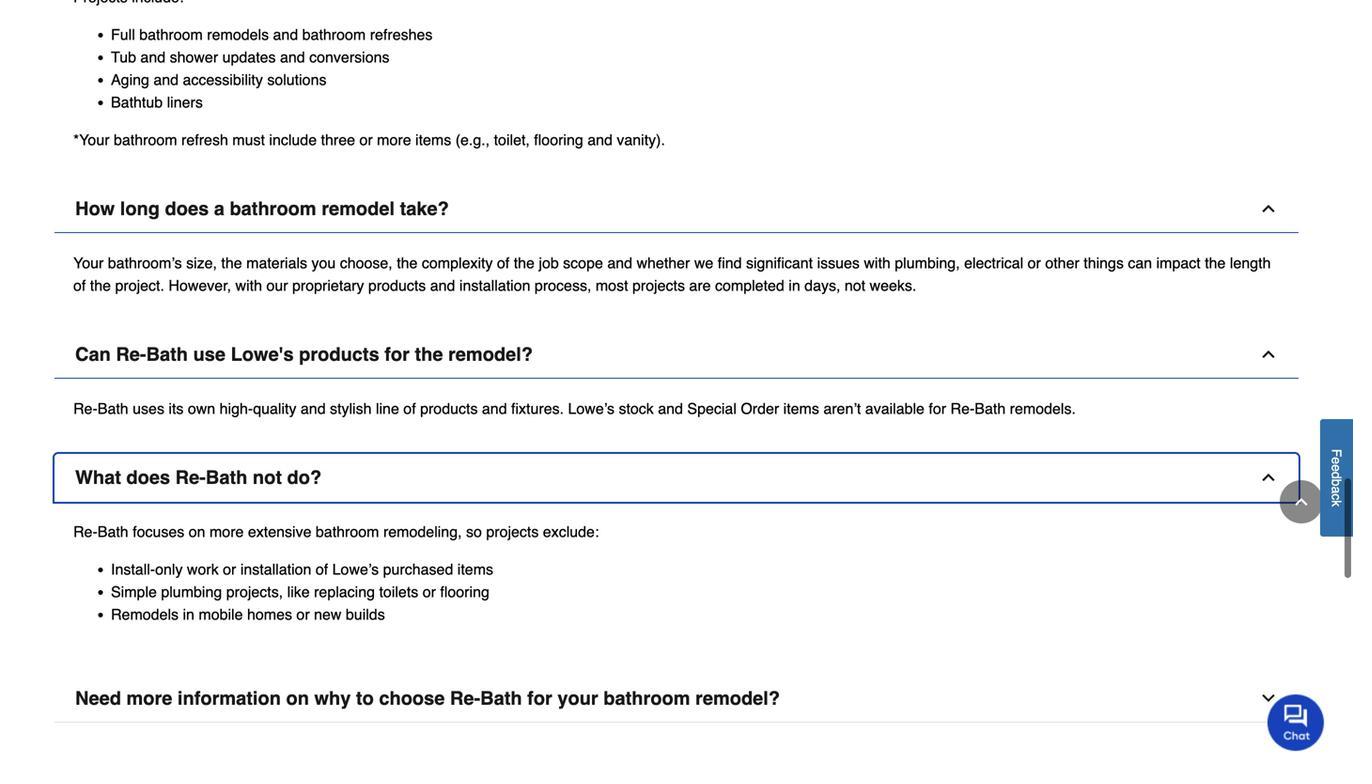 Task type: locate. For each thing, give the bounding box(es) containing it.
2 vertical spatial items
[[458, 561, 494, 578]]

a up the k
[[1330, 486, 1345, 494]]

1 vertical spatial chevron up image
[[1260, 468, 1278, 487]]

0 horizontal spatial not
[[253, 467, 282, 488]]

e up d
[[1330, 457, 1345, 464]]

bathroom up materials
[[230, 198, 316, 219]]

not
[[845, 277, 866, 294], [253, 467, 282, 488]]

of
[[497, 254, 510, 271], [73, 277, 86, 294], [404, 400, 416, 417], [316, 561, 328, 578]]

in down significant on the top right of page
[[789, 277, 801, 294]]

installation
[[460, 277, 531, 294], [240, 561, 312, 578]]

in down plumbing
[[183, 606, 195, 623]]

1 vertical spatial not
[[253, 467, 282, 488]]

lowe's up 'replacing'
[[332, 561, 379, 578]]

1 vertical spatial on
[[286, 687, 309, 709]]

only
[[155, 561, 183, 578]]

0 horizontal spatial with
[[236, 277, 262, 294]]

flooring down purchased
[[440, 583, 490, 600]]

1 horizontal spatial more
[[210, 523, 244, 540]]

for right available on the bottom right
[[929, 400, 947, 417]]

e up the b
[[1330, 464, 1345, 472]]

bathroom inside "button"
[[230, 198, 316, 219]]

stock
[[619, 400, 654, 417]]

re- right available on the bottom right
[[951, 400, 975, 417]]

a up size,
[[214, 198, 225, 219]]

k
[[1330, 500, 1345, 507]]

bathroom inside button
[[604, 687, 690, 709]]

lowe's
[[231, 343, 294, 365]]

uses
[[133, 400, 164, 417]]

0 vertical spatial does
[[165, 198, 209, 219]]

1 horizontal spatial a
[[1330, 486, 1345, 494]]

more right the "three"
[[377, 131, 411, 148]]

1 horizontal spatial flooring
[[534, 131, 584, 148]]

long
[[120, 198, 160, 219]]

a
[[214, 198, 225, 219], [1330, 486, 1345, 494]]

for inside button
[[527, 687, 553, 709]]

purchased
[[383, 561, 453, 578]]

our
[[266, 277, 288, 294]]

re- right the can
[[116, 343, 146, 365]]

0 vertical spatial items
[[416, 131, 451, 148]]

bath
[[146, 343, 188, 365], [98, 400, 128, 417], [975, 400, 1006, 417], [206, 467, 248, 488], [98, 523, 128, 540], [480, 687, 522, 709]]

a inside f e e d b a c k button
[[1330, 486, 1345, 494]]

items inside install-only work or installation of lowe's purchased items simple plumbing projects, like replacing toilets or flooring remodels in mobile homes or new builds
[[458, 561, 494, 578]]

chevron up image left the scroll to top element on the bottom of the page
[[1260, 468, 1278, 487]]

1 vertical spatial remodel?
[[696, 687, 780, 709]]

projects
[[633, 277, 685, 294], [486, 523, 539, 540]]

projects down whether
[[633, 277, 685, 294]]

0 vertical spatial products
[[368, 277, 426, 294]]

0 vertical spatial installation
[[460, 277, 531, 294]]

items for purchased
[[458, 561, 494, 578]]

more up the work
[[210, 523, 244, 540]]

with up the weeks. on the right
[[864, 254, 891, 271]]

stylish
[[330, 400, 372, 417]]

installation down complexity
[[460, 277, 531, 294]]

bathroom right "your"
[[604, 687, 690, 709]]

bath left the uses
[[98, 400, 128, 417]]

issues
[[817, 254, 860, 271]]

can
[[75, 343, 111, 365]]

and right stock
[[658, 400, 683, 417]]

tub
[[111, 48, 136, 66]]

2 vertical spatial chevron up image
[[1293, 493, 1311, 511]]

0 vertical spatial not
[[845, 277, 866, 294]]

2 horizontal spatial for
[[929, 400, 947, 417]]

installation up "projects," on the left
[[240, 561, 312, 578]]

1 horizontal spatial projects
[[633, 277, 685, 294]]

scope
[[563, 254, 603, 271]]

lowe's left stock
[[568, 400, 615, 417]]

project.
[[115, 277, 164, 294]]

1 horizontal spatial lowe's
[[568, 400, 615, 417]]

0 vertical spatial in
[[789, 277, 801, 294]]

on
[[189, 523, 205, 540], [286, 687, 309, 709]]

0 vertical spatial projects
[[633, 277, 685, 294]]

vanity).
[[617, 131, 665, 148]]

0 horizontal spatial flooring
[[440, 583, 490, 600]]

complexity
[[422, 254, 493, 271]]

1 horizontal spatial installation
[[460, 277, 531, 294]]

chevron up image inside the what does re-bath not do? button
[[1260, 468, 1278, 487]]

and
[[273, 26, 298, 43], [140, 48, 166, 66], [280, 48, 305, 66], [154, 71, 179, 88], [588, 131, 613, 148], [608, 254, 633, 271], [430, 277, 455, 294], [301, 400, 326, 417], [482, 400, 507, 417], [658, 400, 683, 417]]

work
[[187, 561, 219, 578]]

or
[[360, 131, 373, 148], [1028, 254, 1041, 271], [223, 561, 236, 578], [423, 583, 436, 600], [297, 606, 310, 623]]

for up line
[[385, 343, 410, 365]]

2 horizontal spatial items
[[784, 400, 820, 417]]

bath up install- at the bottom left of page
[[98, 523, 128, 540]]

not left do?
[[253, 467, 282, 488]]

(e.g.,
[[456, 131, 490, 148]]

0 horizontal spatial in
[[183, 606, 195, 623]]

0 horizontal spatial lowe's
[[332, 561, 379, 578]]

chevron up image inside can re-bath use lowe's products for the remodel? button
[[1260, 345, 1278, 364]]

electrical
[[965, 254, 1024, 271]]

1 vertical spatial products
[[299, 343, 379, 365]]

bath left remodels.
[[975, 400, 1006, 417]]

1 horizontal spatial with
[[864, 254, 891, 271]]

or inside your bathroom's size, the materials you choose, the complexity of the job scope and whether we find significant issues with plumbing, electrical or other things can impact the length of the project. however, with our proprietary products and installation process, most projects are completed in days, not weeks.
[[1028, 254, 1041, 271]]

flooring
[[534, 131, 584, 148], [440, 583, 490, 600]]

1 horizontal spatial for
[[527, 687, 553, 709]]

bathroom up conversions
[[302, 26, 366, 43]]

toilet,
[[494, 131, 530, 148]]

information
[[178, 687, 281, 709]]

0 horizontal spatial on
[[189, 523, 205, 540]]

0 horizontal spatial for
[[385, 343, 410, 365]]

or down like
[[297, 606, 310, 623]]

aging
[[111, 71, 149, 88]]

three
[[321, 131, 355, 148]]

for left "your"
[[527, 687, 553, 709]]

items
[[416, 131, 451, 148], [784, 400, 820, 417], [458, 561, 494, 578]]

of inside install-only work or installation of lowe's purchased items simple plumbing projects, like replacing toilets or flooring remodels in mobile homes or new builds
[[316, 561, 328, 578]]

0 vertical spatial a
[[214, 198, 225, 219]]

its
[[169, 400, 184, 417]]

1 horizontal spatial not
[[845, 277, 866, 294]]

of up 'replacing'
[[316, 561, 328, 578]]

on for focuses
[[189, 523, 205, 540]]

1 horizontal spatial in
[[789, 277, 801, 294]]

0 horizontal spatial items
[[416, 131, 451, 148]]

chevron up image left the k
[[1293, 493, 1311, 511]]

2 vertical spatial for
[[527, 687, 553, 709]]

0 horizontal spatial installation
[[240, 561, 312, 578]]

process,
[[535, 277, 592, 294]]

builds
[[346, 606, 385, 623]]

0 horizontal spatial remodel?
[[448, 343, 533, 365]]

does inside "button"
[[165, 198, 209, 219]]

chevron up image
[[1260, 199, 1278, 218]]

available
[[866, 400, 925, 417]]

projects right so
[[486, 523, 539, 540]]

on up the work
[[189, 523, 205, 540]]

with
[[864, 254, 891, 271], [236, 277, 262, 294]]

updates
[[222, 48, 276, 66]]

0 vertical spatial with
[[864, 254, 891, 271]]

1 vertical spatial items
[[784, 400, 820, 417]]

2 e from the top
[[1330, 464, 1345, 472]]

remodels
[[207, 26, 269, 43]]

remodels
[[111, 606, 179, 623]]

on inside button
[[286, 687, 309, 709]]

products right line
[[420, 400, 478, 417]]

1 vertical spatial flooring
[[440, 583, 490, 600]]

f
[[1330, 449, 1345, 457]]

does right what
[[126, 467, 170, 488]]

bath down high-
[[206, 467, 248, 488]]

are
[[689, 277, 711, 294]]

for inside button
[[385, 343, 410, 365]]

plumbing,
[[895, 254, 960, 271]]

0 vertical spatial chevron up image
[[1260, 345, 1278, 364]]

significant
[[746, 254, 813, 271]]

chevron up image for what does re-bath not do?
[[1260, 468, 1278, 487]]

bathroom up shower on the top left of the page
[[139, 26, 203, 43]]

re- inside need more information on why to choose re-bath for your bathroom remodel? button
[[450, 687, 480, 709]]

1 vertical spatial installation
[[240, 561, 312, 578]]

of left job
[[497, 254, 510, 271]]

flooring right the toilet,
[[534, 131, 584, 148]]

quality
[[253, 400, 297, 417]]

products up stylish
[[299, 343, 379, 365]]

more right 'need'
[[126, 687, 172, 709]]

chevron up image for can re-bath use lowe's products for the remodel?
[[1260, 345, 1278, 364]]

must
[[232, 131, 265, 148]]

high-
[[220, 400, 253, 417]]

of down "your"
[[73, 277, 86, 294]]

e
[[1330, 457, 1345, 464], [1330, 464, 1345, 472]]

weeks.
[[870, 277, 917, 294]]

products down the choose,
[[368, 277, 426, 294]]

1 vertical spatial more
[[210, 523, 244, 540]]

size,
[[186, 254, 217, 271]]

or left other
[[1028, 254, 1041, 271]]

so
[[466, 523, 482, 540]]

1 horizontal spatial on
[[286, 687, 309, 709]]

re- up the focuses
[[175, 467, 206, 488]]

a inside how long does a bathroom remodel take? "button"
[[214, 198, 225, 219]]

1 vertical spatial in
[[183, 606, 195, 623]]

does right long
[[165, 198, 209, 219]]

own
[[188, 400, 215, 417]]

1 vertical spatial projects
[[486, 523, 539, 540]]

re-
[[116, 343, 146, 365], [73, 400, 98, 417], [951, 400, 975, 417], [175, 467, 206, 488], [73, 523, 98, 540], [450, 687, 480, 709]]

focuses
[[133, 523, 185, 540]]

0 vertical spatial on
[[189, 523, 205, 540]]

0 vertical spatial for
[[385, 343, 410, 365]]

1 vertical spatial for
[[929, 400, 947, 417]]

choose
[[379, 687, 445, 709]]

conversions
[[309, 48, 390, 66]]

with left our on the left of page
[[236, 277, 262, 294]]

0 horizontal spatial more
[[126, 687, 172, 709]]

2 vertical spatial more
[[126, 687, 172, 709]]

bathroom's
[[108, 254, 182, 271]]

chevron up image down length
[[1260, 345, 1278, 364]]

bath left "your"
[[480, 687, 522, 709]]

1 vertical spatial with
[[236, 277, 262, 294]]

1 horizontal spatial remodel?
[[696, 687, 780, 709]]

1 vertical spatial a
[[1330, 486, 1345, 494]]

items down so
[[458, 561, 494, 578]]

0 vertical spatial more
[[377, 131, 411, 148]]

0 horizontal spatial a
[[214, 198, 225, 219]]

or right the work
[[223, 561, 236, 578]]

1 vertical spatial does
[[126, 467, 170, 488]]

does inside button
[[126, 467, 170, 488]]

does
[[165, 198, 209, 219], [126, 467, 170, 488]]

what does re-bath not do? button
[[55, 454, 1299, 502]]

0 vertical spatial flooring
[[534, 131, 584, 148]]

chevron down image
[[1260, 689, 1278, 708]]

for
[[385, 343, 410, 365], [929, 400, 947, 417], [527, 687, 553, 709]]

how long does a bathroom remodel take?
[[75, 198, 449, 219]]

1 horizontal spatial items
[[458, 561, 494, 578]]

and up most
[[608, 254, 633, 271]]

and left "fixtures."
[[482, 400, 507, 417]]

more
[[377, 131, 411, 148], [210, 523, 244, 540], [126, 687, 172, 709]]

1 vertical spatial lowe's
[[332, 561, 379, 578]]

and right tub
[[140, 48, 166, 66]]

b
[[1330, 479, 1345, 486]]

liners
[[167, 93, 203, 111]]

bathroom up 'replacing'
[[316, 523, 379, 540]]

on left why
[[286, 687, 309, 709]]

re- inside the what does re-bath not do? button
[[175, 467, 206, 488]]

re-bath uses its own high-quality and stylish line of products and fixtures. lowe's stock and special order items aren't available for re-bath remodels.
[[73, 400, 1076, 417]]

can re-bath use lowe's products for the remodel?
[[75, 343, 533, 365]]

chevron up image
[[1260, 345, 1278, 364], [1260, 468, 1278, 487], [1293, 493, 1311, 511]]

0 vertical spatial remodel?
[[448, 343, 533, 365]]

items left (e.g.,
[[416, 131, 451, 148]]

not down issues
[[845, 277, 866, 294]]

bath left use
[[146, 343, 188, 365]]

re- right choose
[[450, 687, 480, 709]]

items left the "aren't"
[[784, 400, 820, 417]]

and down complexity
[[430, 277, 455, 294]]



Task type: describe. For each thing, give the bounding box(es) containing it.
f e e d b a c k
[[1330, 449, 1345, 507]]

your bathroom's size, the materials you choose, the complexity of the job scope and whether we find significant issues with plumbing, electrical or other things can impact the length of the project. however, with our proprietary products and installation process, most projects are completed in days, not weeks.
[[73, 254, 1271, 294]]

aren't
[[824, 400, 861, 417]]

chat invite button image
[[1268, 694, 1325, 751]]

and left vanity).
[[588, 131, 613, 148]]

remodel? inside button
[[696, 687, 780, 709]]

not inside the what does re-bath not do? button
[[253, 467, 282, 488]]

bath inside need more information on why to choose re-bath for your bathroom remodel? button
[[480, 687, 522, 709]]

re-bath focuses on more extensive bathroom remodeling, so projects exclude:
[[73, 523, 599, 540]]

how
[[75, 198, 115, 219]]

projects,
[[226, 583, 283, 600]]

in inside install-only work or installation of lowe's purchased items simple plumbing projects, like replacing toilets or flooring remodels in mobile homes or new builds
[[183, 606, 195, 623]]

special
[[688, 400, 737, 417]]

need more information on why to choose re-bath for your bathroom remodel?
[[75, 687, 780, 709]]

refreshes
[[370, 26, 433, 43]]

install-only work or installation of lowe's purchased items simple plumbing projects, like replacing toilets or flooring remodels in mobile homes or new builds
[[111, 561, 494, 623]]

*your bathroom refresh must include three or more items (e.g., toilet, flooring and vanity).
[[73, 131, 665, 148]]

or down purchased
[[423, 583, 436, 600]]

materials
[[246, 254, 307, 271]]

we
[[695, 254, 714, 271]]

can
[[1128, 254, 1153, 271]]

include
[[269, 131, 317, 148]]

can re-bath use lowe's products for the remodel? button
[[55, 331, 1299, 379]]

on for information
[[286, 687, 309, 709]]

to
[[356, 687, 374, 709]]

fixtures.
[[511, 400, 564, 417]]

c
[[1330, 494, 1345, 500]]

remodel? inside button
[[448, 343, 533, 365]]

plumbing
[[161, 583, 222, 600]]

and up updates
[[273, 26, 298, 43]]

install-
[[111, 561, 155, 578]]

your
[[558, 687, 599, 709]]

full bathroom remodels and bathroom refreshes tub and shower updates and conversions aging and accessibility solutions bathtub liners
[[111, 26, 433, 111]]

what
[[75, 467, 121, 488]]

remodels.
[[1010, 400, 1076, 417]]

however,
[[169, 277, 231, 294]]

installation inside install-only work or installation of lowe's purchased items simple plumbing projects, like replacing toilets or flooring remodels in mobile homes or new builds
[[240, 561, 312, 578]]

like
[[287, 583, 310, 600]]

line
[[376, 400, 399, 417]]

bath inside can re-bath use lowe's products for the remodel? button
[[146, 343, 188, 365]]

toilets
[[379, 583, 419, 600]]

2 horizontal spatial more
[[377, 131, 411, 148]]

the inside button
[[415, 343, 443, 365]]

0 vertical spatial lowe's
[[568, 400, 615, 417]]

flooring inside install-only work or installation of lowe's purchased items simple plumbing projects, like replacing toilets or flooring remodels in mobile homes or new builds
[[440, 583, 490, 600]]

need more information on why to choose re-bath for your bathroom remodel? button
[[55, 675, 1299, 723]]

length
[[1230, 254, 1271, 271]]

or right the "three"
[[360, 131, 373, 148]]

items for more
[[416, 131, 451, 148]]

impact
[[1157, 254, 1201, 271]]

days,
[[805, 277, 841, 294]]

not inside your bathroom's size, the materials you choose, the complexity of the job scope and whether we find significant issues with plumbing, electrical or other things can impact the length of the project. however, with our proprietary products and installation process, most projects are completed in days, not weeks.
[[845, 277, 866, 294]]

re- inside can re-bath use lowe's products for the remodel? button
[[116, 343, 146, 365]]

exclude:
[[543, 523, 599, 540]]

bath inside the what does re-bath not do? button
[[206, 467, 248, 488]]

shower
[[170, 48, 218, 66]]

in inside your bathroom's size, the materials you choose, the complexity of the job scope and whether we find significant issues with plumbing, electrical or other things can impact the length of the project. however, with our proprietary products and installation process, most projects are completed in days, not weeks.
[[789, 277, 801, 294]]

and up solutions
[[280, 48, 305, 66]]

find
[[718, 254, 742, 271]]

why
[[314, 687, 351, 709]]

what does re-bath not do?
[[75, 467, 322, 488]]

and left stylish
[[301, 400, 326, 417]]

your
[[73, 254, 104, 271]]

take?
[[400, 198, 449, 219]]

1 e from the top
[[1330, 457, 1345, 464]]

use
[[193, 343, 226, 365]]

chevron up image inside the scroll to top element
[[1293, 493, 1311, 511]]

refresh
[[181, 131, 228, 148]]

lowe's inside install-only work or installation of lowe's purchased items simple plumbing projects, like replacing toilets or flooring remodels in mobile homes or new builds
[[332, 561, 379, 578]]

0 horizontal spatial projects
[[486, 523, 539, 540]]

re- down the can
[[73, 400, 98, 417]]

job
[[539, 254, 559, 271]]

solutions
[[267, 71, 327, 88]]

order
[[741, 400, 779, 417]]

re- down what
[[73, 523, 98, 540]]

products inside button
[[299, 343, 379, 365]]

and up liners
[[154, 71, 179, 88]]

more inside need more information on why to choose re-bath for your bathroom remodel? button
[[126, 687, 172, 709]]

whether
[[637, 254, 690, 271]]

projects inside your bathroom's size, the materials you choose, the complexity of the job scope and whether we find significant issues with plumbing, electrical or other things can impact the length of the project. however, with our proprietary products and installation process, most projects are completed in days, not weeks.
[[633, 277, 685, 294]]

things
[[1084, 254, 1124, 271]]

you
[[312, 254, 336, 271]]

*your
[[73, 131, 110, 148]]

choose,
[[340, 254, 393, 271]]

new
[[314, 606, 342, 623]]

scroll to top element
[[1280, 480, 1324, 524]]

simple
[[111, 583, 157, 600]]

most
[[596, 277, 628, 294]]

f e e d b a c k button
[[1321, 419, 1354, 537]]

mobile
[[199, 606, 243, 623]]

bathroom down bathtub
[[114, 131, 177, 148]]

of right line
[[404, 400, 416, 417]]

bathtub
[[111, 93, 163, 111]]

installation inside your bathroom's size, the materials you choose, the complexity of the job scope and whether we find significant issues with plumbing, electrical or other things can impact the length of the project. however, with our proprietary products and installation process, most projects are completed in days, not weeks.
[[460, 277, 531, 294]]

products inside your bathroom's size, the materials you choose, the complexity of the job scope and whether we find significant issues with plumbing, electrical or other things can impact the length of the project. however, with our proprietary products and installation process, most projects are completed in days, not weeks.
[[368, 277, 426, 294]]

do?
[[287, 467, 322, 488]]

remodeling,
[[383, 523, 462, 540]]

other
[[1046, 254, 1080, 271]]

homes
[[247, 606, 292, 623]]

2 vertical spatial products
[[420, 400, 478, 417]]



Task type: vqa. For each thing, say whether or not it's contained in the screenshot.
find
yes



